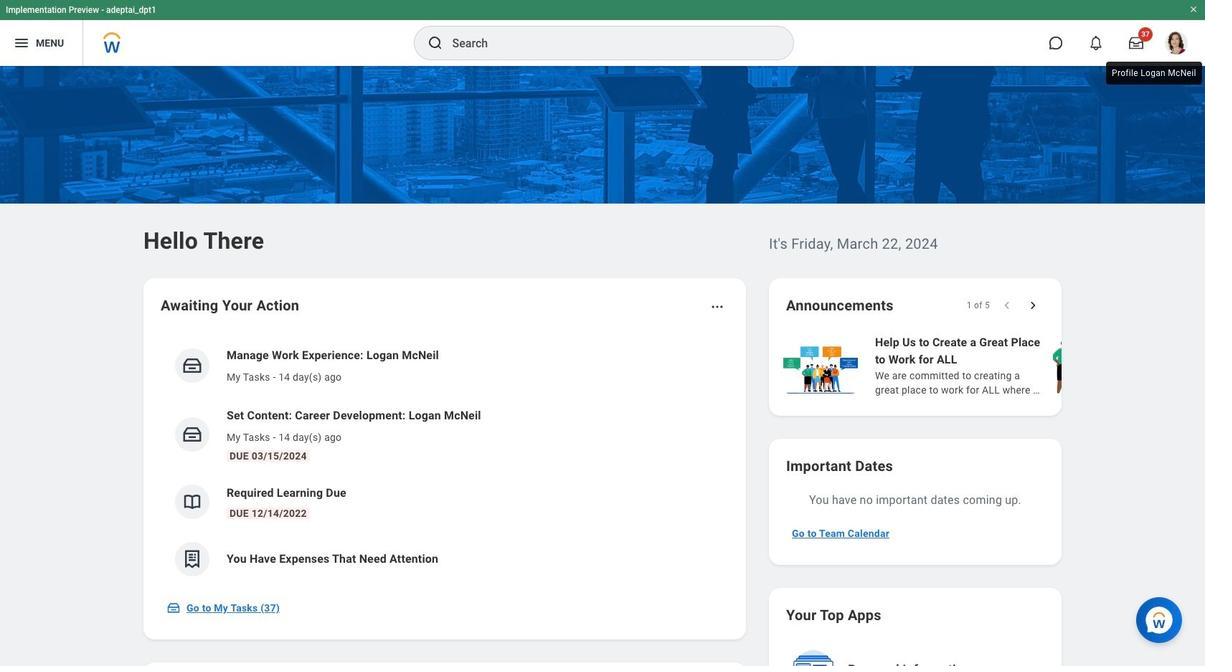 Task type: vqa. For each thing, say whether or not it's contained in the screenshot.
'Clear'
no



Task type: locate. For each thing, give the bounding box(es) containing it.
list
[[780, 333, 1205, 399], [161, 336, 729, 588]]

status
[[967, 300, 990, 311]]

inbox image
[[181, 355, 203, 377], [181, 424, 203, 445]]

main content
[[0, 66, 1205, 666]]

search image
[[426, 34, 444, 52]]

0 vertical spatial inbox image
[[181, 355, 203, 377]]

dashboard expenses image
[[181, 549, 203, 570]]

inbox image
[[166, 601, 181, 615]]

tooltip
[[1103, 59, 1205, 88]]

Search Workday  search field
[[452, 27, 764, 59]]

banner
[[0, 0, 1205, 66]]

chevron right small image
[[1026, 298, 1040, 313]]

1 vertical spatial inbox image
[[181, 424, 203, 445]]

0 horizontal spatial list
[[161, 336, 729, 588]]

justify image
[[13, 34, 30, 52]]



Task type: describe. For each thing, give the bounding box(es) containing it.
1 inbox image from the top
[[181, 355, 203, 377]]

1 horizontal spatial list
[[780, 333, 1205, 399]]

chevron left small image
[[1000, 298, 1014, 313]]

book open image
[[181, 491, 203, 513]]

close environment banner image
[[1189, 5, 1198, 14]]

2 inbox image from the top
[[181, 424, 203, 445]]

inbox large image
[[1129, 36, 1143, 50]]

profile logan mcneil image
[[1165, 32, 1188, 57]]

notifications large image
[[1089, 36, 1103, 50]]



